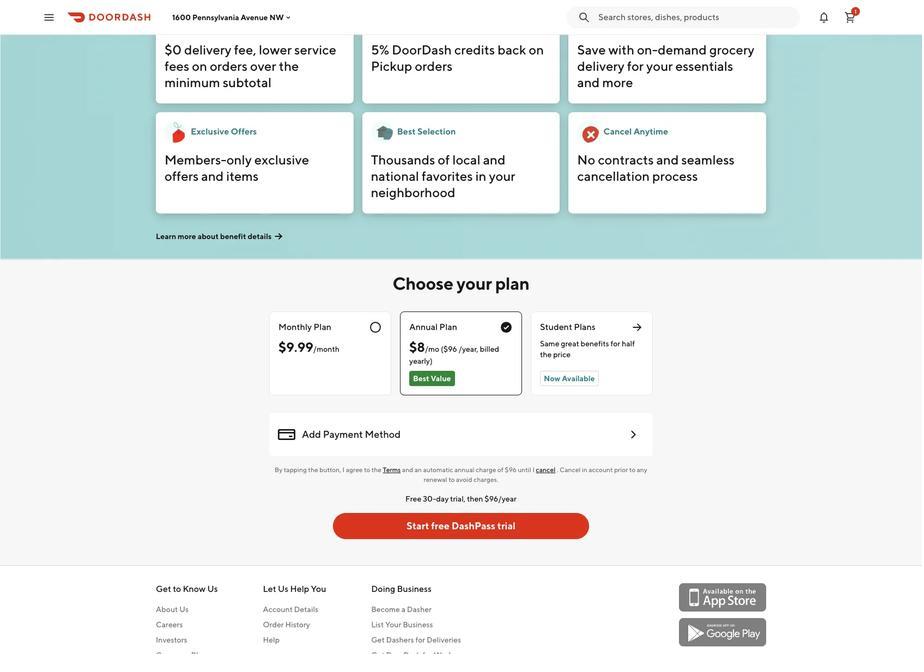 Task type: locate. For each thing, give the bounding box(es) containing it.
now
[[544, 374, 560, 383]]

charge
[[476, 466, 496, 474]]

selection
[[417, 126, 456, 137]]

business up become a dasher link
[[397, 584, 432, 595]]

details
[[294, 606, 318, 614]]

best up thousands
[[397, 126, 416, 137]]

0 horizontal spatial more
[[178, 232, 196, 241]]

1 horizontal spatial for
[[611, 340, 620, 348]]

and down members-
[[201, 168, 224, 184]]

0 horizontal spatial plan
[[314, 322, 331, 332]]

1 horizontal spatial of
[[498, 466, 504, 474]]

0 vertical spatial for
[[627, 58, 644, 74]]

automatic
[[423, 466, 453, 474]]

plan up /month
[[314, 322, 331, 332]]

in inside . cancel in account prior to any renewal to avoid charges.
[[582, 466, 587, 474]]

1 plan from the left
[[314, 322, 331, 332]]

then
[[467, 495, 483, 504]]

for down the on-
[[627, 58, 644, 74]]

1 vertical spatial cancel
[[560, 466, 581, 474]]

1 vertical spatial of
[[498, 466, 504, 474]]

and inside the thousands of local and national favorites in your neighborhood
[[483, 152, 506, 167]]

plan up ($96
[[440, 322, 457, 332]]

1 horizontal spatial orders
[[415, 58, 453, 74]]

1 vertical spatial for
[[611, 340, 620, 348]]

to
[[364, 466, 370, 474], [629, 466, 636, 474], [449, 476, 455, 484], [173, 584, 181, 595]]

1 vertical spatial in
[[582, 466, 587, 474]]

billed
[[480, 345, 499, 354]]

0 horizontal spatial for
[[416, 636, 425, 645]]

0 vertical spatial cancel
[[604, 126, 632, 137]]

1 horizontal spatial delivery
[[577, 58, 625, 74]]

on right back
[[529, 42, 544, 57]]

save with on-demand grocery delivery for your essentials and more
[[577, 42, 755, 90]]

on up minimum
[[192, 58, 207, 74]]

0 horizontal spatial us
[[179, 606, 189, 614]]

neighborhood
[[371, 185, 455, 200]]

us right let
[[278, 584, 288, 595]]

delivery inside save with on-demand grocery delivery for your essentials and more
[[577, 58, 625, 74]]

orders down fee,
[[210, 58, 248, 74]]

help left you
[[290, 584, 309, 595]]

get
[[156, 584, 171, 595], [371, 636, 385, 645]]

1 horizontal spatial get
[[371, 636, 385, 645]]

same great benefits for half the price
[[540, 340, 635, 359]]

for left half
[[611, 340, 620, 348]]

seamless
[[682, 152, 735, 167]]

by
[[275, 466, 283, 474]]

0 horizontal spatial help
[[263, 636, 280, 645]]

$9.99
[[279, 340, 313, 355]]

add
[[302, 429, 321, 440]]

let
[[263, 584, 276, 595]]

delivery down save
[[577, 58, 625, 74]]

for down the list your business link at the bottom left of the page
[[416, 636, 425, 645]]

account
[[263, 606, 293, 614]]

0 items, open order cart image
[[844, 11, 857, 24]]

best value
[[413, 374, 451, 383]]

1 vertical spatial get
[[371, 636, 385, 645]]

2 orders from the left
[[415, 58, 453, 74]]

subtotal
[[223, 75, 272, 90]]

to left know
[[173, 584, 181, 595]]

0 vertical spatial on
[[529, 42, 544, 57]]

only
[[227, 152, 252, 167]]

1 horizontal spatial i
[[533, 466, 535, 474]]

1 i from the left
[[343, 466, 345, 474]]

terms link
[[383, 466, 401, 474]]

business down "dasher"
[[403, 621, 433, 630]]

get dashers for deliveries link
[[371, 635, 461, 646]]

doing
[[371, 584, 395, 595]]

more right learn
[[178, 232, 196, 241]]

1 vertical spatial delivery
[[577, 58, 625, 74]]

0 horizontal spatial cancel
[[560, 466, 581, 474]]

your
[[385, 621, 401, 630]]

grocery & more
[[604, 16, 667, 27]]

cancel
[[536, 466, 556, 474]]

offers
[[231, 126, 257, 137]]

get up about
[[156, 584, 171, 595]]

and inside no contracts and seamless cancellation process
[[656, 152, 679, 167]]

0 vertical spatial help
[[290, 584, 309, 595]]

help down order
[[263, 636, 280, 645]]

2 i from the left
[[533, 466, 535, 474]]

help
[[290, 584, 309, 595], [263, 636, 280, 645]]

$9.99 /month
[[279, 340, 340, 355]]

and
[[577, 75, 600, 90], [483, 152, 506, 167], [656, 152, 679, 167], [201, 168, 224, 184], [402, 466, 413, 474]]

pickup
[[371, 58, 412, 74]]

2 vertical spatial your
[[457, 273, 492, 294]]

for inside same great benefits for half the price
[[611, 340, 620, 348]]

the down same
[[540, 350, 552, 359]]

0 horizontal spatial of
[[438, 152, 450, 167]]

no
[[577, 152, 595, 167]]

by tapping the button, i agree to the terms and an automatic annual charge of $96 until i cancel
[[275, 466, 556, 474]]

list your business
[[371, 621, 433, 630]]

know
[[183, 584, 206, 595]]

0 vertical spatial of
[[438, 152, 450, 167]]

0 vertical spatial best
[[397, 126, 416, 137]]

annual plan
[[409, 322, 457, 332]]

1 vertical spatial on
[[192, 58, 207, 74]]

0 horizontal spatial orders
[[210, 58, 248, 74]]

your inside the thousands of local and national favorites in your neighborhood
[[489, 168, 515, 184]]

cancel right .
[[560, 466, 581, 474]]

of inside the thousands of local and national favorites in your neighborhood
[[438, 152, 450, 167]]

order history
[[263, 621, 310, 630]]

0 vertical spatial delivery
[[184, 42, 231, 57]]

the down the lower
[[279, 58, 299, 74]]

get down list
[[371, 636, 385, 645]]

more
[[602, 75, 633, 90], [178, 232, 196, 241]]

0 vertical spatial your
[[646, 58, 673, 74]]

1 vertical spatial help
[[263, 636, 280, 645]]

process
[[652, 168, 698, 184]]

0 vertical spatial in
[[476, 168, 486, 184]]

choose your plan
[[393, 273, 530, 294]]

in inside the thousands of local and national favorites in your neighborhood
[[476, 168, 486, 184]]

contracts
[[598, 152, 654, 167]]

grocery
[[604, 16, 636, 27]]

delivery down restaurant
[[184, 42, 231, 57]]

1600 pennsylvania avenue nw
[[172, 13, 284, 22]]

terms
[[383, 466, 401, 474]]

pennsylvania
[[192, 13, 239, 22]]

in left account
[[582, 466, 587, 474]]

dashers
[[386, 636, 414, 645]]

the inside same great benefits for half the price
[[540, 350, 552, 359]]

us right know
[[207, 584, 218, 595]]

1 vertical spatial business
[[403, 621, 433, 630]]

get for get dashers for deliveries
[[371, 636, 385, 645]]

order history link
[[263, 620, 326, 631]]

0 horizontal spatial get
[[156, 584, 171, 595]]

us for about us
[[179, 606, 189, 614]]

list
[[371, 621, 384, 630]]

/year,
[[459, 345, 478, 354]]

items
[[226, 168, 259, 184]]

your
[[646, 58, 673, 74], [489, 168, 515, 184], [457, 273, 492, 294]]

/month
[[313, 345, 340, 354]]

essentials
[[676, 58, 733, 74]]

0 horizontal spatial on
[[192, 58, 207, 74]]

plan
[[314, 322, 331, 332], [440, 322, 457, 332]]

in down local
[[476, 168, 486, 184]]

of left $96 on the bottom right
[[498, 466, 504, 474]]

careers link
[[156, 620, 218, 631]]

us up careers link
[[179, 606, 189, 614]]

1 horizontal spatial plan
[[440, 322, 457, 332]]

0 vertical spatial get
[[156, 584, 171, 595]]

best down the yearly)
[[413, 374, 429, 383]]

of up favorites
[[438, 152, 450, 167]]

help link
[[263, 635, 326, 646]]

exclusive offers
[[191, 126, 257, 137]]

0 horizontal spatial i
[[343, 466, 345, 474]]

about
[[198, 232, 219, 241]]

plans
[[574, 322, 596, 332]]

monthly
[[279, 322, 312, 332]]

and right local
[[483, 152, 506, 167]]

2 horizontal spatial for
[[627, 58, 644, 74]]

1 horizontal spatial more
[[602, 75, 633, 90]]

0 vertical spatial more
[[602, 75, 633, 90]]

account details link
[[263, 604, 326, 615]]

2 vertical spatial for
[[416, 636, 425, 645]]

your inside save with on-demand grocery delivery for your essentials and more
[[646, 58, 673, 74]]

agree
[[346, 466, 363, 474]]

best for best value
[[413, 374, 429, 383]]

1 horizontal spatial in
[[582, 466, 587, 474]]

details
[[248, 232, 272, 241]]

minimum
[[165, 75, 220, 90]]

i right until
[[533, 466, 535, 474]]

2 plan from the left
[[440, 322, 457, 332]]

1 vertical spatial your
[[489, 168, 515, 184]]

best
[[397, 126, 416, 137], [413, 374, 429, 383]]

1 vertical spatial best
[[413, 374, 429, 383]]

0 horizontal spatial delivery
[[184, 42, 231, 57]]

add payment method
[[302, 429, 401, 440]]

i left agree
[[343, 466, 345, 474]]

an
[[415, 466, 422, 474]]

and inside save with on-demand grocery delivery for your essentials and more
[[577, 75, 600, 90]]

delivery
[[238, 16, 271, 27]]

orders down doordash on the top of page
[[415, 58, 453, 74]]

business
[[397, 584, 432, 595], [403, 621, 433, 630]]

1 horizontal spatial on
[[529, 42, 544, 57]]

0 horizontal spatial in
[[476, 168, 486, 184]]

and down save
[[577, 75, 600, 90]]

cancel up contracts
[[604, 126, 632, 137]]

2 horizontal spatial us
[[278, 584, 288, 595]]

more down with
[[602, 75, 633, 90]]

1 orders from the left
[[210, 58, 248, 74]]

plan for $8
[[440, 322, 457, 332]]

and up process
[[656, 152, 679, 167]]

5%
[[371, 42, 389, 57]]



Task type: describe. For each thing, give the bounding box(es) containing it.
us for let us help you
[[278, 584, 288, 595]]

become a dasher
[[371, 606, 432, 614]]

more inside save with on-demand grocery delivery for your essentials and more
[[602, 75, 633, 90]]

thousands of local and national favorites in your neighborhood
[[371, 152, 515, 200]]

method
[[365, 429, 401, 440]]

careers
[[156, 621, 183, 630]]

doordash
[[392, 42, 452, 57]]

button,
[[319, 466, 341, 474]]

your for and
[[489, 168, 515, 184]]

benefit
[[220, 232, 246, 241]]

best selection
[[397, 126, 456, 137]]

/mo ($96 /year, billed yearly)
[[409, 345, 499, 366]]

save
[[577, 42, 606, 57]]

about us link
[[156, 604, 218, 615]]

plan for $9.99
[[314, 322, 331, 332]]

orders inside 5% doordash credits back on pickup orders
[[415, 58, 453, 74]]

about
[[156, 606, 178, 614]]

1600
[[172, 13, 191, 22]]

$0 delivery fee, lower service fees on orders over the minimum subtotal
[[165, 42, 336, 90]]

orders inside $0 delivery fee, lower service fees on orders over the minimum subtotal
[[210, 58, 248, 74]]

student plans
[[540, 322, 596, 332]]

doing business
[[371, 584, 432, 595]]

cancel link
[[536, 466, 556, 474]]

0 vertical spatial business
[[397, 584, 432, 595]]

list your business link
[[371, 620, 461, 631]]

no contracts and seamless cancellation process
[[577, 152, 735, 184]]

trial
[[497, 521, 516, 532]]

annual
[[409, 322, 438, 332]]

for inside save with on-demand grocery delivery for your essentials and more
[[627, 58, 644, 74]]

start free dashpass trial
[[407, 521, 516, 532]]

day
[[436, 495, 449, 504]]

price
[[553, 350, 571, 359]]

Store search: begin typing to search for stores available on DoorDash text field
[[598, 11, 794, 23]]

the left button, on the left of the page
[[308, 466, 318, 474]]

investors
[[156, 636, 187, 645]]

for inside get dashers for deliveries link
[[416, 636, 425, 645]]

help inside 'help' link
[[263, 636, 280, 645]]

thousands
[[371, 152, 435, 167]]

exclusive
[[254, 152, 309, 167]]

1 vertical spatial more
[[178, 232, 196, 241]]

plan
[[495, 273, 530, 294]]

1 horizontal spatial us
[[207, 584, 218, 595]]

to right agree
[[364, 466, 370, 474]]

become a dasher link
[[371, 604, 461, 615]]

over
[[250, 58, 276, 74]]

free 30-day trial, then $96/year
[[406, 495, 517, 504]]

get for get to know us
[[156, 584, 171, 595]]

cancel anytime
[[604, 126, 668, 137]]

the inside $0 delivery fee, lower service fees on orders over the minimum subtotal
[[279, 58, 299, 74]]

members-
[[165, 152, 227, 167]]

more
[[646, 16, 667, 27]]

notification bell image
[[818, 11, 831, 24]]

1 horizontal spatial help
[[290, 584, 309, 595]]

your for demand
[[646, 58, 673, 74]]

order
[[263, 621, 284, 630]]

avoid
[[456, 476, 472, 484]]

you
[[311, 584, 326, 595]]

cancel inside . cancel in account prior to any renewal to avoid charges.
[[560, 466, 581, 474]]

to left avoid
[[449, 476, 455, 484]]

deliveries
[[427, 636, 461, 645]]

open menu image
[[43, 11, 56, 24]]

the left terms 'link'
[[372, 466, 382, 474]]

dasher
[[407, 606, 432, 614]]

on inside 5% doordash credits back on pickup orders
[[529, 42, 544, 57]]

student
[[540, 322, 572, 332]]

become
[[371, 606, 400, 614]]

offers
[[165, 168, 199, 184]]

1 button
[[839, 6, 861, 28]]

trial,
[[450, 495, 466, 504]]

account
[[589, 466, 613, 474]]

investors link
[[156, 635, 218, 646]]

on-
[[637, 42, 658, 57]]

fee,
[[234, 42, 256, 57]]

$96
[[505, 466, 517, 474]]

get dashers for deliveries
[[371, 636, 461, 645]]

prior
[[614, 466, 628, 474]]

national
[[371, 168, 419, 184]]

learn more about benefit details
[[156, 232, 272, 241]]

monthly plan
[[279, 322, 331, 332]]

back
[[498, 42, 526, 57]]

restaurant
[[191, 16, 236, 27]]

members-only exclusive offers and items
[[165, 152, 309, 184]]

learn
[[156, 232, 176, 241]]

1600 pennsylvania avenue nw button
[[172, 13, 293, 22]]

delivery inside $0 delivery fee, lower service fees on orders over the minimum subtotal
[[184, 42, 231, 57]]

start free dashpass trial button
[[333, 513, 589, 540]]

to left any
[[629, 466, 636, 474]]

exclusive
[[191, 126, 229, 137]]

service
[[294, 42, 336, 57]]

history
[[285, 621, 310, 630]]

dashpass
[[452, 521, 495, 532]]

best for best selection
[[397, 126, 416, 137]]

and left 'an'
[[402, 466, 413, 474]]

payment
[[323, 429, 363, 440]]

($96
[[441, 345, 457, 354]]

with
[[609, 42, 634, 57]]

great
[[561, 340, 579, 348]]

let us help you
[[263, 584, 326, 595]]

local
[[452, 152, 481, 167]]

1 horizontal spatial cancel
[[604, 126, 632, 137]]

free
[[431, 521, 450, 532]]

demand
[[658, 42, 707, 57]]

on inside $0 delivery fee, lower service fees on orders over the minimum subtotal
[[192, 58, 207, 74]]

value
[[431, 374, 451, 383]]

and inside members-only exclusive offers and items
[[201, 168, 224, 184]]

until
[[518, 466, 531, 474]]

annual
[[455, 466, 474, 474]]

about us
[[156, 606, 189, 614]]



Task type: vqa. For each thing, say whether or not it's contained in the screenshot.
the rightmost Jamaican
no



